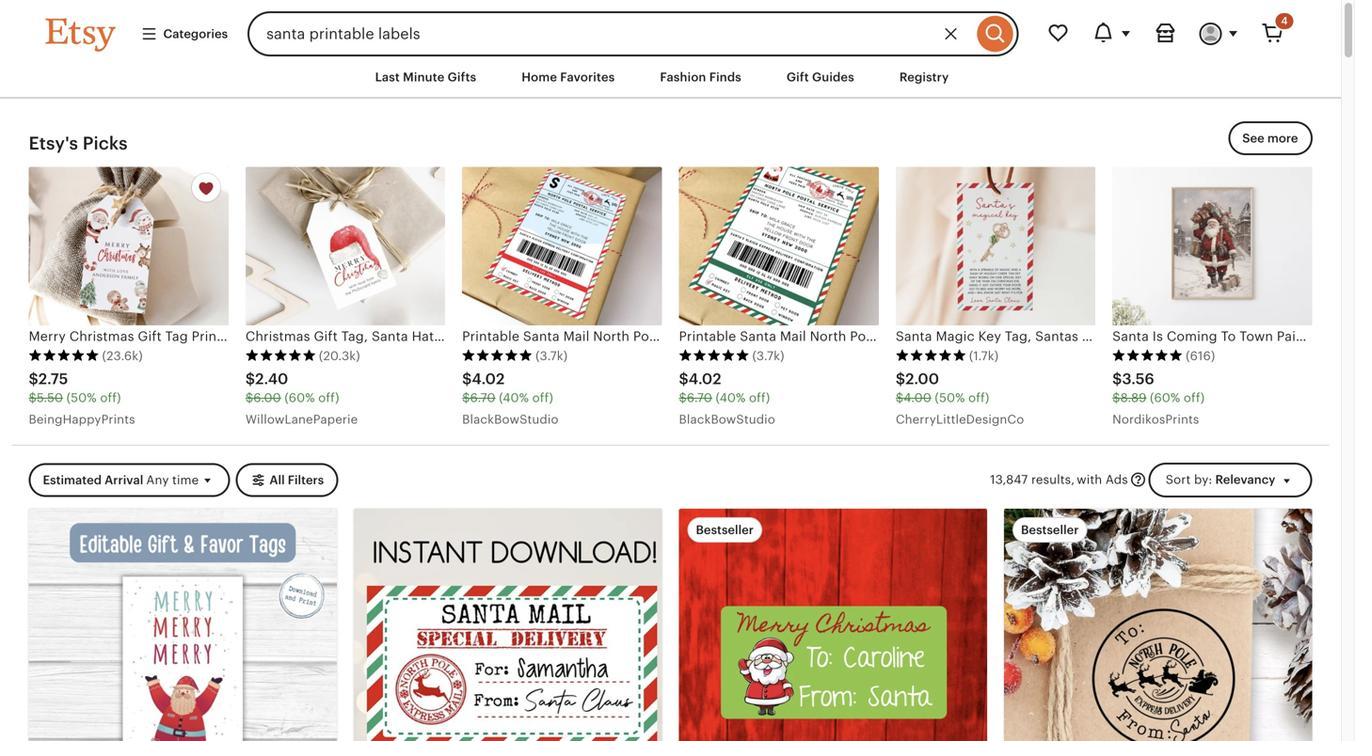 Task type: vqa. For each thing, say whether or not it's contained in the screenshot.


Task type: locate. For each thing, give the bounding box(es) containing it.
1 (3.7k) from the left
[[536, 349, 568, 363]]

(60%
[[284, 391, 315, 405], [1150, 391, 1180, 405]]

last minute gifts
[[375, 70, 476, 84]]

1 horizontal spatial (50%
[[935, 391, 965, 405]]

1 bestseller link from the left
[[679, 509, 987, 741]]

5 out of 5 stars image for santa magic key tag, santas magical key tags, santa magic key tag printable, santa key tag printable, santa magic key printable, instant image
[[896, 349, 966, 362]]

$ 2.75 $ 5.50 (50% off) beinghappyprints
[[29, 371, 135, 427]]

gift guides link
[[772, 60, 868, 94]]

2 5 out of 5 stars image from the left
[[245, 349, 316, 362]]

0 horizontal spatial $ 4.02 $ 6.70 (40% off) blackbowstudio
[[462, 371, 559, 427]]

(50% up "cherrylittledesignco"
[[935, 391, 965, 405]]

1 6.70 from the left
[[470, 391, 496, 405]]

2.75
[[38, 371, 68, 388]]

2 (60% from the left
[[1150, 391, 1180, 405]]

0 horizontal spatial (50%
[[66, 391, 97, 405]]

santa magic key tag, santas magical key tags, santa magic key tag printable, santa key tag printable, santa magic key printable, instant image
[[896, 167, 1095, 326]]

1 horizontal spatial printable santa mail north pole shipping label sticker, christmas special delivery shipping label template, christmas santa gift tag image
[[679, 167, 879, 326]]

4
[[1281, 15, 1288, 27]]

(60% inside $ 2.40 $ 6.00 (60% off) willowlanepaperie
[[284, 391, 315, 405]]

see
[[1242, 131, 1264, 146]]

with ads
[[1077, 473, 1128, 487]]

0 horizontal spatial blackbowstudio
[[462, 412, 559, 427]]

1 blackbowstudio from the left
[[462, 412, 559, 427]]

1 printable santa mail north pole shipping label sticker, christmas special delivery shipping label template, christmas santa gift tag image from the left
[[462, 167, 662, 326]]

5 out of 5 stars image for merry christmas gift tag printable, printable christmas gift tag, holiday party favor tag, editable christmas gift tag download, holiday tag image
[[29, 349, 99, 362]]

0 horizontal spatial 6.70
[[470, 391, 496, 405]]

1 (50% from the left
[[66, 391, 97, 405]]

off) inside $ 2.75 $ 5.50 (50% off) beinghappyprints
[[100, 391, 121, 405]]

see more
[[1242, 131, 1298, 146]]

1 horizontal spatial (40%
[[716, 391, 746, 405]]

(60% inside $ 3.56 $ 8.89 (60% off) nordikosprints
[[1150, 391, 1180, 405]]

2 (50% from the left
[[935, 391, 965, 405]]

(50% for 2.00
[[935, 391, 965, 405]]

santa is coming to town painting, vintage cozy santa claus printable wall art, winter core holiday print,  cottage core winter wall decor image
[[1112, 167, 1312, 326]]

1 $ 4.02 $ 6.70 (40% off) blackbowstudio from the left
[[462, 371, 559, 427]]

0 horizontal spatial 4.02
[[472, 371, 505, 388]]

0 horizontal spatial (60%
[[284, 391, 315, 405]]

(60% up willowlanepaperie
[[284, 391, 315, 405]]

off) inside $ 3.56 $ 8.89 (60% off) nordikosprints
[[1184, 391, 1205, 405]]

1 5 out of 5 stars image from the left
[[29, 349, 99, 362]]

6.70 for 3rd 5 out of 5 stars 'image'
[[470, 391, 496, 405]]

(40% for 4th 5 out of 5 stars 'image' from the left
[[716, 391, 746, 405]]

gift guides
[[787, 70, 854, 84]]

see more link
[[1228, 122, 1312, 156]]

$ 4.02 $ 6.70 (40% off) blackbowstudio
[[462, 371, 559, 427], [679, 371, 775, 427]]

$ 2.00 $ 4.00 (50% off) cherrylittledesignco
[[896, 371, 1024, 427]]

sort by: relevancy
[[1166, 473, 1275, 487]]

5 off) from the left
[[968, 391, 989, 405]]

2 $ 4.02 $ 6.70 (40% off) blackbowstudio from the left
[[679, 371, 775, 427]]

0 horizontal spatial bestseller link
[[679, 509, 987, 741]]

$ 4.02 $ 6.70 (40% off) blackbowstudio for 4th 5 out of 5 stars 'image' from the left
[[679, 371, 775, 427]]

$
[[29, 371, 38, 388], [245, 371, 255, 388], [462, 371, 472, 388], [679, 371, 689, 388], [896, 371, 905, 388], [1112, 371, 1122, 388], [29, 391, 37, 405], [245, 391, 253, 405], [462, 391, 470, 405], [679, 391, 687, 405], [896, 391, 903, 405], [1112, 391, 1120, 405]]

any
[[146, 473, 169, 487]]

2 (3.7k) from the left
[[752, 349, 784, 363]]

beinghappyprints
[[29, 412, 135, 427]]

results,
[[1031, 473, 1075, 487]]

(40%
[[499, 391, 529, 405], [716, 391, 746, 405]]

1 horizontal spatial (60%
[[1150, 391, 1180, 405]]

santa sleigh christmas tag stamp | from santa present tag stamp | from santa gift tag stamp custom stamp | round christmas gift tag stamp image
[[1004, 509, 1312, 741]]

(23.6k)
[[102, 349, 143, 363]]

$ 4.02 $ 6.70 (40% off) blackbowstudio for 3rd 5 out of 5 stars 'image'
[[462, 371, 559, 427]]

(3.7k)
[[536, 349, 568, 363], [752, 349, 784, 363]]

with
[[1077, 473, 1102, 487]]

13,847 results,
[[990, 473, 1075, 487]]

1 bestseller from the left
[[696, 523, 754, 537]]

categories
[[163, 27, 228, 41]]

arrival
[[105, 473, 143, 487]]

last
[[375, 70, 400, 84]]

(3.7k) for 4th 5 out of 5 stars 'image' from the left
[[752, 349, 784, 363]]

fashion
[[660, 70, 706, 84]]

(50%
[[66, 391, 97, 405], [935, 391, 965, 405]]

more
[[1267, 131, 1298, 146]]

2 off) from the left
[[318, 391, 339, 405]]

willowlanepaperie
[[245, 412, 358, 427]]

all
[[269, 473, 285, 487]]

(50% inside $ 2.00 $ 4.00 (50% off) cherrylittledesignco
[[935, 391, 965, 405]]

instant download from santa christmas gift label, christmas gift tags, christmas gift stickers, from santa stickers image
[[354, 509, 662, 741]]

printable santa mail north pole shipping label sticker, christmas special delivery shipping label template, christmas santa gift tag image for 4th 5 out of 5 stars 'image' from the left
[[679, 167, 879, 326]]

2 blackbowstudio from the left
[[679, 412, 775, 427]]

1 (60% from the left
[[284, 391, 315, 405]]

5 5 out of 5 stars image from the left
[[896, 349, 966, 362]]

0 horizontal spatial bestseller
[[696, 523, 754, 537]]

1 horizontal spatial (3.7k)
[[752, 349, 784, 363]]

4.00
[[903, 391, 931, 405]]

3.56
[[1122, 371, 1154, 388]]

0 horizontal spatial (3.7k)
[[536, 349, 568, 363]]

1 horizontal spatial bestseller link
[[1004, 509, 1312, 741]]

off) inside $ 2.00 $ 4.00 (50% off) cherrylittledesignco
[[968, 391, 989, 405]]

(60% up "nordikosprints"
[[1150, 391, 1180, 405]]

2 4.02 from the left
[[689, 371, 721, 388]]

Search for anything text field
[[248, 11, 972, 56]]

4 link
[[1250, 11, 1295, 56]]

fashion finds
[[660, 70, 741, 84]]

printable santa mail north pole shipping label sticker, christmas special delivery shipping label template, christmas santa gift tag image
[[462, 167, 662, 326], [679, 167, 879, 326]]

1 off) from the left
[[100, 391, 121, 405]]

(50% inside $ 2.75 $ 5.50 (50% off) beinghappyprints
[[66, 391, 97, 405]]

6 5 out of 5 stars image from the left
[[1112, 349, 1183, 362]]

1 horizontal spatial 4.02
[[689, 371, 721, 388]]

bestseller link
[[679, 509, 987, 741], [1004, 509, 1312, 741]]

picks
[[83, 133, 128, 153]]

minute
[[403, 70, 445, 84]]

2 (40% from the left
[[716, 391, 746, 405]]

1 (40% from the left
[[499, 391, 529, 405]]

1 horizontal spatial $ 4.02 $ 6.70 (40% off) blackbowstudio
[[679, 371, 775, 427]]

0 horizontal spatial (40%
[[499, 391, 529, 405]]

bestseller
[[696, 523, 754, 537], [1021, 523, 1079, 537]]

2 6.70 from the left
[[687, 391, 712, 405]]

2 bestseller from the left
[[1021, 523, 1079, 537]]

(1.7k)
[[969, 349, 999, 363]]

0 horizontal spatial printable santa mail north pole shipping label sticker, christmas special delivery shipping label template, christmas santa gift tag image
[[462, 167, 662, 326]]

1 horizontal spatial bestseller
[[1021, 523, 1079, 537]]

filters
[[288, 473, 324, 487]]

relevancy
[[1215, 473, 1275, 487]]

6.70
[[470, 391, 496, 405], [687, 391, 712, 405]]

1 horizontal spatial 6.70
[[687, 391, 712, 405]]

best seller - personalized merry christmas from santa - christmas present tags christmas gift labels -  sketched santa image
[[679, 509, 987, 741]]

menu bar
[[12, 56, 1329, 99]]

6 off) from the left
[[1184, 391, 1205, 405]]

(60% for 3.56
[[1150, 391, 1180, 405]]

2 printable santa mail north pole shipping label sticker, christmas special delivery shipping label template, christmas santa gift tag image from the left
[[679, 167, 879, 326]]

gift
[[787, 70, 809, 84]]

(40% for 3rd 5 out of 5 stars 'image'
[[499, 391, 529, 405]]

(60% for 2.40
[[284, 391, 315, 405]]

1 horizontal spatial blackbowstudio
[[679, 412, 775, 427]]

off)
[[100, 391, 121, 405], [318, 391, 339, 405], [532, 391, 553, 405], [749, 391, 770, 405], [968, 391, 989, 405], [1184, 391, 1205, 405]]

registry
[[899, 70, 949, 84]]

None search field
[[248, 11, 1019, 56]]

(50% up beinghappyprints
[[66, 391, 97, 405]]

4.02
[[472, 371, 505, 388], [689, 371, 721, 388]]

all filters
[[269, 473, 324, 487]]

finds
[[709, 70, 741, 84]]

blackbowstudio for 3rd 5 out of 5 stars 'image'
[[462, 412, 559, 427]]

5 out of 5 stars image
[[29, 349, 99, 362], [245, 349, 316, 362], [462, 349, 533, 362], [679, 349, 749, 362], [896, 349, 966, 362], [1112, 349, 1183, 362]]

off) inside $ 2.40 $ 6.00 (60% off) willowlanepaperie
[[318, 391, 339, 405]]

home favorites
[[522, 70, 615, 84]]

blackbowstudio
[[462, 412, 559, 427], [679, 412, 775, 427]]

gifts
[[448, 70, 476, 84]]



Task type: describe. For each thing, give the bounding box(es) containing it.
none search field inside categories banner
[[248, 11, 1019, 56]]

favorites
[[560, 70, 615, 84]]

ads
[[1106, 473, 1128, 487]]

8.89
[[1120, 391, 1147, 405]]

categories banner
[[12, 0, 1329, 56]]

3 off) from the left
[[532, 391, 553, 405]]

by:
[[1194, 473, 1212, 487]]

registry link
[[885, 60, 963, 94]]

all filters button
[[236, 463, 338, 497]]

bestseller for santa sleigh christmas tag stamp | from santa present tag stamp | from santa gift tag stamp custom stamp | round christmas gift tag stamp image
[[1021, 523, 1079, 537]]

6.00
[[253, 391, 281, 405]]

2 bestseller link from the left
[[1004, 509, 1312, 741]]

off) for christmas gift tag, santa hat gift tag, holiday gift tag, elf christmas tag, templett, personalized christmas tag, wlp- cht 3775 image
[[318, 391, 339, 405]]

cherrylittledesignco
[[896, 412, 1024, 427]]

off) for merry christmas gift tag printable, printable christmas gift tag, holiday party favor tag, editable christmas gift tag download, holiday tag image
[[100, 391, 121, 405]]

merry christmas gift tag printable, printable christmas gift tag, holiday party favor tag, editable christmas gift tag download, holiday tag image
[[29, 167, 228, 326]]

time
[[172, 473, 199, 487]]

(616)
[[1186, 349, 1215, 363]]

last minute gifts link
[[361, 60, 490, 94]]

categories button
[[127, 17, 242, 51]]

(50% for 2.75
[[66, 391, 97, 405]]

product video element
[[29, 509, 337, 741]]

1 4.02 from the left
[[472, 371, 505, 388]]

13,847
[[990, 473, 1028, 487]]

see more button
[[1228, 122, 1312, 156]]

home favorites link
[[507, 60, 629, 94]]

2.00
[[905, 371, 939, 388]]

5.50
[[37, 391, 63, 405]]

5 out of 5 stars image for christmas gift tag, santa hat gift tag, holiday gift tag, elf christmas tag, templett, personalized christmas tag, wlp- cht 3775 image
[[245, 349, 316, 362]]

fashion finds link
[[646, 60, 755, 94]]

printable santa mail north pole shipping label sticker, christmas special delivery shipping label template, christmas santa gift tag image for 3rd 5 out of 5 stars 'image'
[[462, 167, 662, 326]]

estimated arrival any time
[[43, 473, 199, 487]]

6.70 for 4th 5 out of 5 stars 'image' from the left
[[687, 391, 712, 405]]

nordikosprints
[[1112, 412, 1199, 427]]

guides
[[812, 70, 854, 84]]

etsy's picks
[[29, 133, 128, 153]]

menu bar containing last minute gifts
[[12, 56, 1329, 99]]

blackbowstudio for 4th 5 out of 5 stars 'image' from the left
[[679, 412, 775, 427]]

(20.3k)
[[319, 349, 360, 363]]

4 off) from the left
[[749, 391, 770, 405]]

off) for santa magic key tag, santas magical key tags, santa magic key tag printable, santa key tag printable, santa magic key printable, instant image
[[968, 391, 989, 405]]

printable christmas santa label template | editable holiday gift tags, favor tags | cute merry santa labels | instant download | pdf jpg image
[[29, 509, 337, 741]]

home
[[522, 70, 557, 84]]

estimated
[[43, 473, 102, 487]]

3 5 out of 5 stars image from the left
[[462, 349, 533, 362]]

off) for the santa is coming to town painting, vintage cozy santa claus printable wall art, winter core holiday print,  cottage core winter wall decor 'image'
[[1184, 391, 1205, 405]]

(3.7k) for 3rd 5 out of 5 stars 'image'
[[536, 349, 568, 363]]

4 5 out of 5 stars image from the left
[[679, 349, 749, 362]]

$ 2.40 $ 6.00 (60% off) willowlanepaperie
[[245, 371, 358, 427]]

christmas gift tag, santa hat gift tag, holiday gift tag, elf christmas tag, templett, personalized christmas tag, wlp- cht 3775 image
[[245, 167, 445, 326]]

5 out of 5 stars image for the santa is coming to town painting, vintage cozy santa claus printable wall art, winter core holiday print,  cottage core winter wall decor 'image'
[[1112, 349, 1183, 362]]

etsy's
[[29, 133, 78, 153]]

$ 3.56 $ 8.89 (60% off) nordikosprints
[[1112, 371, 1205, 427]]

bestseller for best seller - personalized merry christmas from santa - christmas present tags christmas gift labels -  sketched santa image
[[696, 523, 754, 537]]

2.40
[[255, 371, 288, 388]]

sort
[[1166, 473, 1191, 487]]



